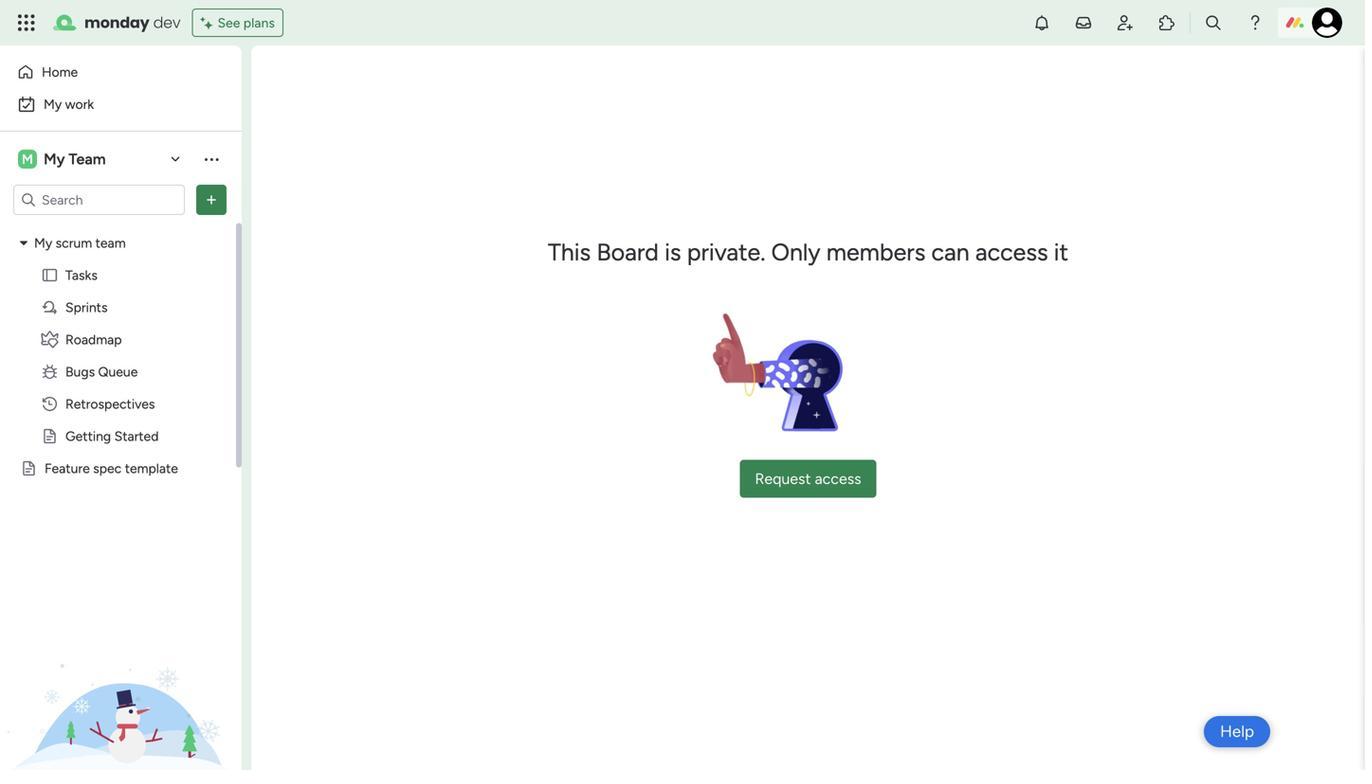 Task type: locate. For each thing, give the bounding box(es) containing it.
lottie animation image
[[548, 271, 983, 460], [0, 579, 242, 771]]

2 vertical spatial my
[[34, 235, 52, 251]]

see plans button
[[192, 9, 283, 37]]

public board image left the feature in the bottom left of the page
[[20, 460, 38, 478]]

public board image
[[41, 266, 59, 284], [41, 428, 59, 446], [20, 460, 38, 478]]

tasks
[[65, 267, 98, 283]]

0 vertical spatial public board image
[[41, 266, 59, 284]]

list box containing my scrum team
[[0, 223, 242, 741]]

my work option
[[11, 89, 204, 119]]

1 vertical spatial public board image
[[41, 428, 59, 446]]

0 vertical spatial lottie animation image
[[548, 271, 983, 460]]

m
[[22, 151, 33, 167]]

list box
[[0, 223, 242, 741]]

public board image up the feature in the bottom left of the page
[[41, 428, 59, 446]]

help image
[[1246, 13, 1265, 32]]

my for my work
[[44, 96, 62, 112]]

1 vertical spatial my
[[44, 150, 65, 168]]

see plans
[[218, 15, 275, 31]]

my for my scrum team
[[34, 235, 52, 251]]

public board image for feature spec template
[[20, 460, 38, 478]]

1 vertical spatial lottie animation element
[[0, 579, 242, 771]]

workspace selection element
[[18, 148, 109, 171]]

my
[[44, 96, 62, 112], [44, 150, 65, 168], [34, 235, 52, 251]]

0 horizontal spatial access
[[815, 470, 861, 488]]

1 vertical spatial access
[[815, 470, 861, 488]]

my left work
[[44, 96, 62, 112]]

access
[[975, 238, 1048, 267], [815, 470, 861, 488]]

inbox image
[[1074, 13, 1093, 32]]

dev
[[153, 12, 181, 33]]

my for my team
[[44, 150, 65, 168]]

caret down image
[[20, 237, 27, 250]]

board
[[597, 238, 659, 267]]

can
[[932, 238, 970, 267]]

roadmap
[[65, 332, 122, 348]]

lottie animation element
[[548, 271, 983, 460], [0, 579, 242, 771]]

help
[[1220, 722, 1254, 742]]

access left it
[[975, 238, 1048, 267]]

0 vertical spatial my
[[44, 96, 62, 112]]

this board is private. only members can access it
[[548, 238, 1069, 267]]

1 horizontal spatial lottie animation element
[[548, 271, 983, 460]]

my inside option
[[44, 96, 62, 112]]

invite members image
[[1116, 13, 1135, 32]]

access right the request in the bottom of the page
[[815, 470, 861, 488]]

Search in workspace field
[[40, 189, 158, 211]]

this
[[548, 238, 591, 267]]

my right caret down icon
[[34, 235, 52, 251]]

0 horizontal spatial lottie animation element
[[0, 579, 242, 771]]

option
[[0, 226, 242, 230]]

monday dev
[[84, 12, 181, 33]]

my right workspace icon
[[44, 150, 65, 168]]

bugs
[[65, 364, 95, 380]]

it
[[1054, 238, 1069, 267]]

public board image left tasks
[[41, 266, 59, 284]]

apps image
[[1158, 13, 1177, 32]]

help button
[[1204, 717, 1270, 748]]

team
[[69, 150, 106, 168]]

1 horizontal spatial lottie animation image
[[548, 271, 983, 460]]

work
[[65, 96, 94, 112]]

feature
[[45, 461, 90, 477]]

my inside workspace selection element
[[44, 150, 65, 168]]

1 horizontal spatial access
[[975, 238, 1048, 267]]

is
[[665, 238, 681, 267]]

0 horizontal spatial lottie animation image
[[0, 579, 242, 771]]

scrum
[[56, 235, 92, 251]]

my team
[[44, 150, 106, 168]]

request access button
[[740, 460, 877, 498]]

2 vertical spatial public board image
[[20, 460, 38, 478]]



Task type: vqa. For each thing, say whether or not it's contained in the screenshot.
"Sprints"
yes



Task type: describe. For each thing, give the bounding box(es) containing it.
sprints
[[65, 300, 108, 316]]

template
[[125, 461, 178, 477]]

my work link
[[11, 89, 204, 119]]

workspace image
[[18, 149, 37, 170]]

bugs queue
[[65, 364, 138, 380]]

0 vertical spatial lottie animation element
[[548, 271, 983, 460]]

maria williams image
[[1312, 8, 1343, 38]]

see
[[218, 15, 240, 31]]

home link
[[11, 57, 204, 87]]

plans
[[243, 15, 275, 31]]

monday
[[84, 12, 149, 33]]

members
[[826, 238, 926, 267]]

options image
[[202, 191, 221, 210]]

select product image
[[17, 13, 36, 32]]

only
[[771, 238, 821, 267]]

public board image for tasks
[[41, 266, 59, 284]]

home option
[[11, 57, 204, 87]]

queue
[[98, 364, 138, 380]]

request
[[755, 470, 811, 488]]

workspace options image
[[202, 150, 221, 169]]

my scrum team
[[34, 235, 126, 251]]

1 vertical spatial lottie animation image
[[0, 579, 242, 771]]

private.
[[687, 238, 765, 267]]

public board image for getting started
[[41, 428, 59, 446]]

getting started
[[65, 429, 159, 445]]

started
[[114, 429, 159, 445]]

getting
[[65, 429, 111, 445]]

feature spec template
[[45, 461, 178, 477]]

retrospectives
[[65, 396, 155, 412]]

my work
[[44, 96, 94, 112]]

0 vertical spatial access
[[975, 238, 1048, 267]]

search everything image
[[1204, 13, 1223, 32]]

home
[[42, 64, 78, 80]]

notifications image
[[1032, 13, 1051, 32]]

request access
[[755, 470, 861, 488]]

team
[[95, 235, 126, 251]]

access inside "button"
[[815, 470, 861, 488]]

spec
[[93, 461, 122, 477]]



